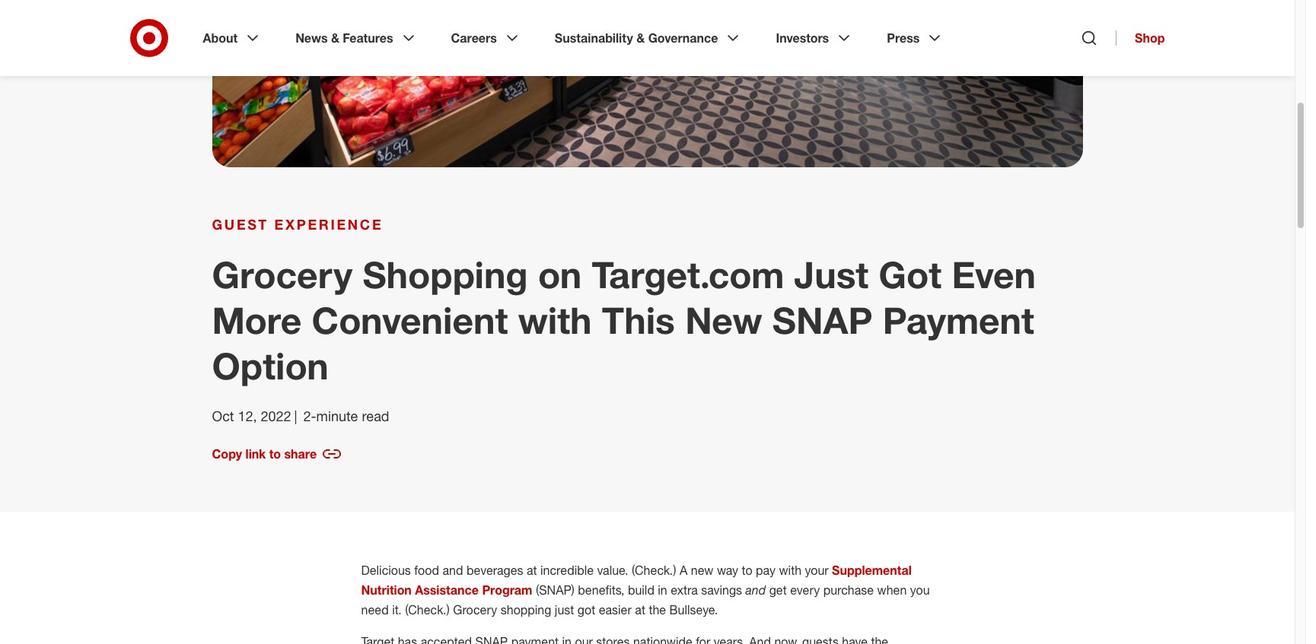 Task type: describe. For each thing, give the bounding box(es) containing it.
convenient
[[312, 299, 508, 343]]

2022
[[261, 408, 291, 425]]

copy
[[212, 447, 242, 463]]

12,
[[238, 408, 257, 425]]

need
[[361, 603, 389, 619]]

grocery inside get every purchase when you need it. (check.) grocery shopping just got easier at the bullseye.
[[453, 603, 497, 619]]

press
[[887, 30, 920, 46]]

the
[[649, 603, 666, 619]]

2-
[[303, 408, 316, 425]]

bullseye.
[[670, 603, 718, 619]]

1 horizontal spatial to
[[742, 564, 753, 579]]

(check.) for a
[[632, 564, 677, 579]]

& for sustainability
[[637, 30, 645, 46]]

shop link
[[1116, 30, 1165, 46]]

experience
[[275, 216, 383, 233]]

got
[[879, 253, 942, 297]]

incredible
[[541, 564, 594, 579]]

news & features link
[[285, 18, 428, 58]]

delicious food and beverages at incredible value. (check.) a new way to pay with your
[[361, 564, 832, 579]]

features
[[343, 30, 393, 46]]

grocery shopping on target.com just got even more convenient with this new snap payment option
[[212, 253, 1036, 389]]

when
[[878, 584, 907, 599]]

new
[[691, 564, 714, 579]]

(check.) for grocery
[[405, 603, 450, 619]]

about
[[203, 30, 238, 46]]

& for news
[[331, 30, 340, 46]]

get every purchase when you need it. (check.) grocery shopping just got easier at the bullseye.
[[361, 584, 930, 619]]

oct
[[212, 408, 234, 425]]

it.
[[392, 603, 402, 619]]

2-minute read
[[303, 408, 389, 425]]

delicious
[[361, 564, 411, 579]]

about link
[[192, 18, 273, 58]]

supplemental nutrition assistance program
[[361, 564, 912, 599]]

oct 12, 2022
[[212, 408, 291, 425]]

build
[[628, 584, 655, 599]]

nutrition
[[361, 584, 412, 599]]

governance
[[648, 30, 718, 46]]

(snap) benefits, build in extra savings and
[[533, 584, 766, 599]]

every
[[790, 584, 820, 599]]

assistance
[[415, 584, 479, 599]]

investors link
[[766, 18, 864, 58]]

sustainability
[[555, 30, 633, 46]]

link
[[246, 447, 266, 463]]

extra
[[671, 584, 698, 599]]

press link
[[877, 18, 955, 58]]

supplemental
[[832, 564, 912, 579]]

your
[[805, 564, 829, 579]]

news & features
[[296, 30, 393, 46]]

guest experience
[[212, 216, 383, 233]]



Task type: vqa. For each thing, say whether or not it's contained in the screenshot.
help
no



Task type: locate. For each thing, give the bounding box(es) containing it.
1 vertical spatial (check.)
[[405, 603, 450, 619]]

& right news
[[331, 30, 340, 46]]

2 & from the left
[[637, 30, 645, 46]]

1 horizontal spatial (check.)
[[632, 564, 677, 579]]

(check.)
[[632, 564, 677, 579], [405, 603, 450, 619]]

to right link
[[269, 447, 281, 463]]

0 horizontal spatial to
[[269, 447, 281, 463]]

shopping
[[501, 603, 552, 619]]

snap
[[773, 299, 873, 343]]

0 vertical spatial with
[[518, 299, 592, 343]]

0 horizontal spatial at
[[527, 564, 537, 579]]

at
[[527, 564, 537, 579], [635, 603, 646, 619]]

news
[[296, 30, 328, 46]]

guest
[[212, 216, 269, 233]]

0 horizontal spatial (check.)
[[405, 603, 450, 619]]

at inside get every purchase when you need it. (check.) grocery shopping just got easier at the bullseye.
[[635, 603, 646, 619]]

0 horizontal spatial and
[[443, 564, 463, 579]]

at up (snap)
[[527, 564, 537, 579]]

at left the the
[[635, 603, 646, 619]]

pay
[[756, 564, 776, 579]]

grocery
[[212, 253, 353, 297], [453, 603, 497, 619]]

just
[[555, 603, 574, 619]]

savings
[[701, 584, 742, 599]]

1 vertical spatial and
[[746, 584, 766, 599]]

grocery inside grocery shopping on target.com just got even more convenient with this new snap payment option
[[212, 253, 353, 297]]

careers link
[[441, 18, 532, 58]]

1 vertical spatial with
[[779, 564, 802, 579]]

copy link to share
[[212, 447, 317, 463]]

0 horizontal spatial grocery
[[212, 253, 353, 297]]

& left governance
[[637, 30, 645, 46]]

&
[[331, 30, 340, 46], [637, 30, 645, 46]]

to
[[269, 447, 281, 463], [742, 564, 753, 579]]

easier
[[599, 603, 632, 619]]

sustainability & governance link
[[544, 18, 753, 58]]

with up get
[[779, 564, 802, 579]]

investors
[[776, 30, 829, 46]]

share
[[284, 447, 317, 463]]

a
[[680, 564, 688, 579]]

option
[[212, 345, 329, 389]]

1 & from the left
[[331, 30, 340, 46]]

way
[[717, 564, 739, 579]]

1 horizontal spatial grocery
[[453, 603, 497, 619]]

you
[[911, 584, 930, 599]]

with inside grocery shopping on target.com just got even more convenient with this new snap payment option
[[518, 299, 592, 343]]

with
[[518, 299, 592, 343], [779, 564, 802, 579]]

target.com
[[592, 253, 784, 297]]

(snap)
[[536, 584, 575, 599]]

more
[[212, 299, 302, 343]]

read
[[362, 408, 389, 425]]

(check.) inside get every purchase when you need it. (check.) grocery shopping just got easier at the bullseye.
[[405, 603, 450, 619]]

1 horizontal spatial and
[[746, 584, 766, 599]]

1 vertical spatial at
[[635, 603, 646, 619]]

(check.) down assistance
[[405, 603, 450, 619]]

grocery up more
[[212, 253, 353, 297]]

and
[[443, 564, 463, 579], [746, 584, 766, 599]]

benefits,
[[578, 584, 625, 599]]

1 horizontal spatial at
[[635, 603, 646, 619]]

1 horizontal spatial with
[[779, 564, 802, 579]]

careers
[[451, 30, 497, 46]]

(check.) up "(snap) benefits, build in extra savings and"
[[632, 564, 677, 579]]

and down pay
[[746, 584, 766, 599]]

and up assistance
[[443, 564, 463, 579]]

get
[[770, 584, 787, 599]]

in
[[658, 584, 668, 599]]

shopping
[[363, 253, 528, 297]]

guest experience link
[[212, 216, 1083, 234]]

got
[[578, 603, 596, 619]]

1 vertical spatial grocery
[[453, 603, 497, 619]]

0 vertical spatial at
[[527, 564, 537, 579]]

supplemental nutrition assistance program link
[[361, 564, 912, 599]]

shop
[[1135, 30, 1165, 46]]

1 vertical spatial to
[[742, 564, 753, 579]]

to inside button
[[269, 447, 281, 463]]

minute
[[316, 408, 358, 425]]

purchase
[[824, 584, 874, 599]]

this
[[602, 299, 675, 343]]

on
[[538, 253, 582, 297]]

food
[[414, 564, 439, 579]]

0 vertical spatial and
[[443, 564, 463, 579]]

to left pay
[[742, 564, 753, 579]]

0 horizontal spatial with
[[518, 299, 592, 343]]

new
[[685, 299, 763, 343]]

0 vertical spatial (check.)
[[632, 564, 677, 579]]

0 horizontal spatial &
[[331, 30, 340, 46]]

sustainability & governance
[[555, 30, 718, 46]]

0 vertical spatial to
[[269, 447, 281, 463]]

even
[[952, 253, 1036, 297]]

0 vertical spatial grocery
[[212, 253, 353, 297]]

beverages
[[467, 564, 523, 579]]

grocery down assistance
[[453, 603, 497, 619]]

1 horizontal spatial &
[[637, 30, 645, 46]]

just
[[795, 253, 869, 297]]

value.
[[597, 564, 629, 579]]

with down the on
[[518, 299, 592, 343]]

payment
[[883, 299, 1035, 343]]

program
[[482, 584, 533, 599]]

copy link to share button
[[212, 446, 341, 464]]



